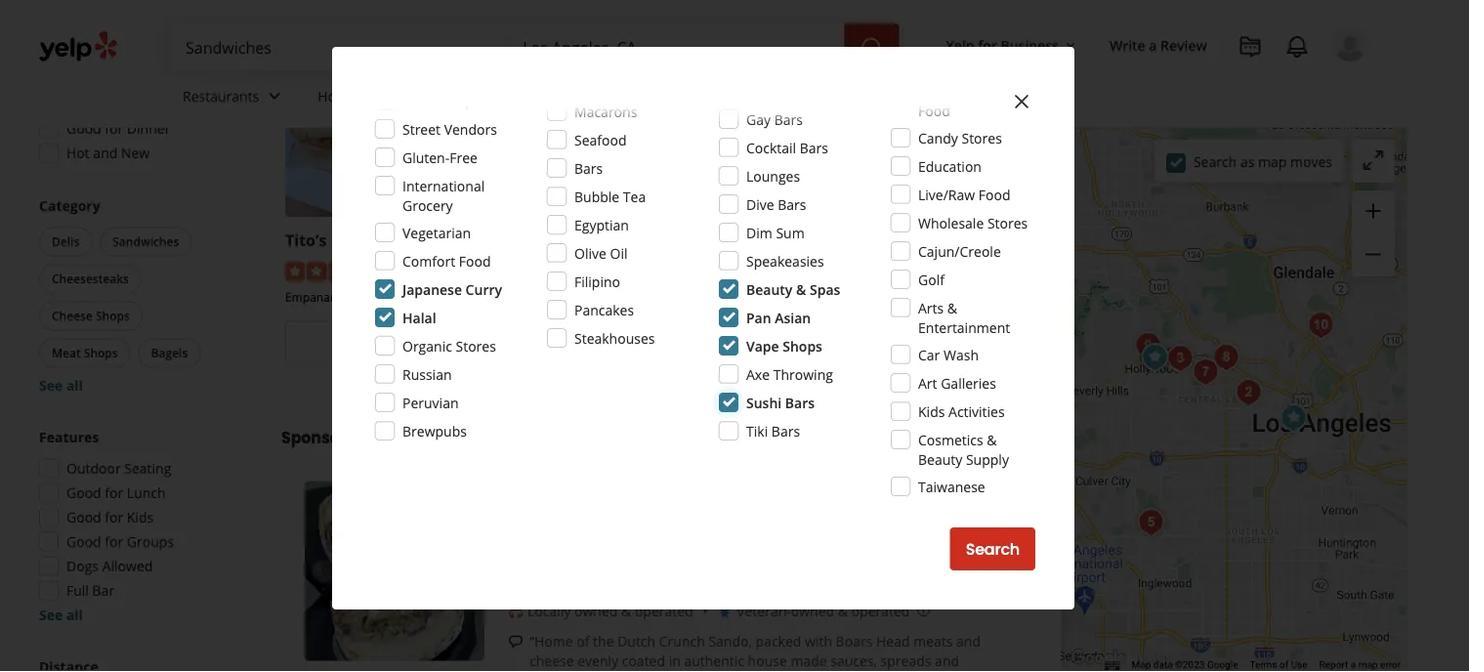 Task type: locate. For each thing, give the bounding box(es) containing it.
business
[[1001, 36, 1059, 54]]

1 horizontal spatial reviews)
[[702, 261, 754, 279]]

sandwiches up cheesesteaks
[[113, 234, 179, 250]]

keyboard shortcuts image
[[1105, 661, 1121, 671]]

in up "fill"
[[669, 652, 681, 670]]

16 locally owned v2 image
[[508, 603, 524, 619]]

1 vertical spatial of
[[1280, 659, 1289, 671]]

1 vertical spatial a
[[1351, 659, 1357, 671]]

cheese shops button
[[39, 301, 142, 331]]

0 horizontal spatial owned
[[575, 602, 618, 620]]

cosmetics & beauty supply
[[919, 430, 1010, 469]]

craving
[[756, 671, 802, 671]]

search inside "button"
[[966, 538, 1020, 560]]

1 vertical spatial see
[[39, 606, 63, 624]]

2 vertical spatial and
[[935, 652, 960, 670]]

1 horizontal spatial search
[[1194, 152, 1237, 171]]

1 vertical spatial map
[[1359, 659, 1378, 671]]

all for category
[[66, 376, 83, 395]]

curry
[[466, 280, 502, 299]]

asian
[[775, 308, 811, 327]]

(1.2k
[[422, 261, 452, 279]]

business categories element
[[167, 70, 1368, 127]]

delis down 4.8 star rating image
[[605, 289, 631, 305]]

outdoor seating
[[66, 459, 171, 478]]

wash
[[944, 345, 979, 364]]

3 reviews) from the left
[[943, 261, 995, 279]]

map left error
[[1359, 659, 1378, 671]]

see all for category
[[39, 376, 83, 395]]

slaws.
[[530, 671, 568, 671]]

sandwiches inside button
[[113, 234, 179, 250]]

2 all from the top
[[66, 606, 83, 624]]

for up hot and new
[[105, 119, 123, 138]]

organic
[[403, 337, 452, 355]]

3 good from the top
[[66, 508, 101, 527]]

sandwiches, down 4.8 star rating image
[[534, 289, 602, 305]]

stores down live/raw food
[[988, 214, 1028, 232]]

0 vertical spatial pm
[[169, 22, 189, 40]]

order now link
[[285, 321, 519, 364]]

tito's
[[285, 230, 327, 251]]

olive
[[575, 244, 607, 262]]

1 horizontal spatial owned
[[791, 602, 835, 620]]

0 vertical spatial sandwiches
[[113, 234, 179, 250]]

halal
[[403, 308, 436, 327]]

sandwiches, delis
[[534, 289, 631, 305]]

search dialog
[[0, 0, 1470, 671]]

for for groups
[[105, 533, 123, 551]]

kids activities
[[919, 402, 1005, 421]]

sandwiches, down 3.7 star rating image
[[816, 289, 883, 305]]

beauty & spas
[[747, 280, 841, 299]]

good for good for dinner
[[66, 119, 101, 138]]

for right yelp
[[978, 36, 998, 54]]

of left the
[[577, 632, 590, 651]]

0 vertical spatial search
[[1194, 152, 1237, 171]]

stores for wholesale stores
[[988, 214, 1028, 232]]

& left spas
[[796, 280, 807, 299]]

4 good from the top
[[66, 533, 101, 551]]

bars up bubble
[[575, 159, 603, 177]]

pm down car wash
[[941, 365, 962, 383]]

owned for veteran-
[[791, 602, 835, 620]]

sandwiches down 4.3 (1.2k reviews)
[[415, 289, 479, 305]]

projects image
[[1239, 35, 1263, 59]]

& for arts
[[948, 299, 958, 317]]

russian
[[403, 365, 452, 384]]

0 vertical spatial a
[[1150, 36, 1158, 54]]

0 vertical spatial of
[[577, 632, 590, 651]]

see all down the meat
[[39, 376, 83, 395]]

home services link
[[302, 70, 455, 127]]

0 horizontal spatial of
[[577, 632, 590, 651]]

all down the meat
[[66, 376, 83, 395]]

& inside arts & entertainment
[[948, 299, 958, 317]]

art galleries
[[919, 374, 997, 392]]

dinner
[[127, 119, 170, 138]]

1 horizontal spatial sandwiches
[[415, 289, 479, 305]]

bars up sum
[[778, 195, 807, 214]]

see all down full
[[39, 606, 83, 624]]

1 vertical spatial delis
[[605, 289, 631, 305]]

of left use
[[1280, 659, 1289, 671]]

gluten-free
[[403, 148, 478, 167]]

0 vertical spatial stores
[[962, 129, 1003, 147]]

1 vertical spatial and
[[957, 632, 981, 651]]

1 vertical spatial search
[[966, 538, 1020, 560]]

get
[[846, 332, 873, 354]]

4.3 star rating image
[[285, 262, 391, 281]]

galleries
[[941, 374, 997, 392]]

previous image
[[313, 560, 336, 583]]

"home of the dutch crunch sando, packed with boars head meats and cheese evenly coated in authentic house made sauces, spreads and slaws. it'll be sure to fill your sando craving and…"
[[530, 632, 981, 671]]

shops for vape shops
[[783, 337, 823, 355]]

good
[[66, 119, 101, 138], [66, 484, 101, 502], [66, 508, 101, 527], [66, 533, 101, 551]]

bars for tiki bars
[[772, 422, 800, 440]]

bars right cocktail
[[800, 138, 829, 157]]

as
[[1241, 152, 1255, 171]]

stores up min
[[456, 337, 496, 355]]

now up offers delivery
[[105, 22, 134, 40]]

ghost
[[534, 230, 580, 251]]

it'll
[[572, 671, 590, 671]]

until 8:30 pm
[[878, 365, 962, 383]]

0 vertical spatial all
[[66, 376, 83, 395]]

speakeasies
[[747, 252, 824, 270]]

group containing features
[[33, 428, 242, 625]]

sandwiches
[[113, 234, 179, 250], [415, 289, 479, 305]]

pm right 4:44
[[169, 22, 189, 40]]

axe throwing
[[747, 365, 834, 384]]

pm
[[169, 22, 189, 40], [941, 365, 962, 383]]

bars down throwing
[[786, 393, 815, 412]]

now down halal
[[409, 332, 442, 354]]

0 vertical spatial in
[[394, 365, 407, 383]]

see all button down full
[[39, 606, 83, 624]]

1 horizontal spatial beauty
[[919, 450, 963, 469]]

cocktail bars
[[747, 138, 829, 157]]

0 horizontal spatial operated
[[635, 602, 694, 620]]

good up dogs
[[66, 533, 101, 551]]

organic stores
[[403, 337, 496, 355]]

good down good for lunch
[[66, 508, 101, 527]]

reviews) for get directions
[[943, 261, 995, 279]]

ghost sando shop image
[[1136, 338, 1175, 377]]

1 horizontal spatial ghost sando shop image
[[1136, 338, 1175, 377]]

1 horizontal spatial kids
[[919, 402, 945, 421]]

1 vertical spatial stores
[[988, 214, 1028, 232]]

0 horizontal spatial sandwiches,
[[534, 289, 602, 305]]

sando,
[[709, 632, 752, 651]]

1 horizontal spatial of
[[1280, 659, 1289, 671]]

2 owned from the left
[[791, 602, 835, 620]]

2 good from the top
[[66, 484, 101, 502]]

owned up 'with'
[[791, 602, 835, 620]]

map right as
[[1259, 152, 1287, 171]]

in inside "home of the dutch crunch sando, packed with boars head meats and cheese evenly coated in authentic house made sauces, spreads and slaws. it'll be sure to fill your sando craving and…"
[[669, 652, 681, 670]]

shops inside cheese shops 'button'
[[96, 308, 130, 324]]

google image
[[1067, 646, 1131, 671]]

sure
[[613, 671, 642, 671]]

expand map image
[[1362, 148, 1386, 172]]

1 vertical spatial in
[[669, 652, 681, 670]]

shops right the meat
[[84, 345, 118, 361]]

shops up throwing
[[783, 337, 823, 355]]

1 vertical spatial see all
[[39, 606, 83, 624]]

1 horizontal spatial operated
[[852, 602, 910, 620]]

yelp for business button
[[939, 27, 1087, 63]]

all down full
[[66, 606, 83, 624]]

good up hot
[[66, 119, 101, 138]]

beauty inside cosmetics & beauty supply
[[919, 450, 963, 469]]

delivery
[[110, 46, 161, 65]]

24 chevron down v2 image
[[560, 84, 583, 108]]

open now 4:44 pm
[[66, 22, 189, 40]]

your
[[680, 671, 710, 671]]

a for report
[[1351, 659, 1357, 671]]

stores
[[962, 129, 1003, 147], [988, 214, 1028, 232], [456, 337, 496, 355]]

shops inside meat shops button
[[84, 345, 118, 361]]

1 horizontal spatial in
[[669, 652, 681, 670]]

operated up head
[[852, 602, 910, 620]]

1 vertical spatial kids
[[127, 508, 154, 527]]

cheese shops
[[52, 308, 130, 324]]

bars right the tiki
[[772, 422, 800, 440]]

review
[[1161, 36, 1208, 54]]

kids
[[919, 402, 945, 421], [127, 508, 154, 527]]

for down good for kids
[[105, 533, 123, 551]]

1 all from the top
[[66, 376, 83, 395]]

search
[[1194, 152, 1237, 171], [966, 538, 1020, 560]]

sando
[[584, 230, 632, 251]]

2 see all from the top
[[39, 606, 83, 624]]

group
[[33, 0, 242, 169], [1353, 191, 1396, 277], [35, 196, 242, 395], [33, 428, 242, 625]]

and right hot
[[93, 144, 118, 162]]

food
[[919, 101, 951, 120], [979, 185, 1011, 204], [459, 252, 491, 270], [911, 289, 939, 305]]

website
[[640, 332, 702, 354]]

see
[[39, 376, 63, 395], [39, 606, 63, 624]]

see all
[[39, 376, 83, 395], [39, 606, 83, 624]]

and right meats
[[957, 632, 981, 651]]

subs
[[864, 230, 901, 251]]

be
[[594, 671, 610, 671]]

0 horizontal spatial reviews)
[[456, 261, 508, 279]]

map for moves
[[1259, 152, 1287, 171]]

0 horizontal spatial ghost sando shop image
[[305, 481, 485, 661]]

0 vertical spatial now
[[105, 22, 134, 40]]

for inside button
[[978, 36, 998, 54]]

1 owned from the left
[[575, 602, 618, 620]]

for for kids
[[105, 508, 123, 527]]

coated
[[622, 652, 666, 670]]

None search field
[[170, 23, 904, 70]]

operated
[[635, 602, 694, 620], [852, 602, 910, 620]]

spreads
[[881, 652, 932, 670]]

map for error
[[1359, 659, 1378, 671]]

2 see from the top
[[39, 606, 63, 624]]

now for open
[[105, 22, 134, 40]]

bars up cocktail bars
[[775, 110, 803, 129]]

beauty down the 'cosmetics'
[[919, 450, 963, 469]]

shops right cheese
[[96, 308, 130, 324]]

1 operated from the left
[[635, 602, 694, 620]]

notifications image
[[1286, 35, 1310, 59]]

& for cosmetics
[[987, 430, 997, 449]]

good down outdoor
[[66, 484, 101, 502]]

& right arts
[[948, 299, 958, 317]]

locally
[[528, 602, 571, 620]]

operated up "crunch"
[[635, 602, 694, 620]]

allowed
[[102, 557, 153, 576]]

1 horizontal spatial a
[[1351, 659, 1357, 671]]

all for features
[[66, 606, 83, 624]]

0 horizontal spatial beauty
[[747, 280, 793, 299]]

outdoor
[[66, 459, 121, 478]]

of inside "home of the dutch crunch sando, packed with boars head meats and cheese evenly coated in authentic house made sauces, spreads and slaws. it'll be sure to fill your sando craving and…"
[[577, 632, 590, 651]]

search down taiwanese
[[966, 538, 1020, 560]]

stores down do-it-yourself food
[[962, 129, 1003, 147]]

taiwanese
[[919, 477, 986, 496]]

2 horizontal spatial reviews)
[[943, 261, 995, 279]]

0 horizontal spatial a
[[1150, 36, 1158, 54]]

& inside cosmetics & beauty supply
[[987, 430, 997, 449]]

0 horizontal spatial sandwiches
[[113, 234, 179, 250]]

1 horizontal spatial map
[[1359, 659, 1378, 671]]

beauty up pan asian
[[747, 280, 793, 299]]

see all button for category
[[39, 376, 83, 395]]

olive oil
[[575, 244, 628, 262]]

0 horizontal spatial pm
[[169, 22, 189, 40]]

0 horizontal spatial in
[[394, 365, 407, 383]]

lounges
[[747, 167, 801, 185]]

search for search
[[966, 538, 1020, 560]]

0 horizontal spatial now
[[105, 22, 134, 40]]

0 vertical spatial see
[[39, 376, 63, 395]]

reviews) down the cajun/creole
[[943, 261, 995, 279]]

0 horizontal spatial kids
[[127, 508, 154, 527]]

1 see all from the top
[[39, 376, 83, 395]]

0 vertical spatial kids
[[919, 402, 945, 421]]

1 vertical spatial see all button
[[39, 606, 83, 624]]

for up good for kids
[[105, 484, 123, 502]]

gay bars
[[747, 110, 803, 129]]

food down do- at the top right of the page
[[919, 101, 951, 120]]

bagels button
[[138, 339, 201, 368]]

1 good from the top
[[66, 119, 101, 138]]

info icon image
[[916, 602, 932, 618], [916, 602, 932, 618]]

all about the bread image
[[1157, 338, 1197, 377]]

pm inside group
[[169, 22, 189, 40]]

0 horizontal spatial delis
[[52, 234, 79, 250]]

seating
[[124, 459, 171, 478]]

for down good for lunch
[[105, 508, 123, 527]]

kids down art
[[919, 402, 945, 421]]

1 vertical spatial now
[[409, 332, 442, 354]]

16 veteran owned v2 image
[[718, 603, 733, 619]]

46
[[411, 365, 426, 383]]

0 vertical spatial see all
[[39, 376, 83, 395]]

search for search as map moves
[[1194, 152, 1237, 171]]

0 vertical spatial see all button
[[39, 376, 83, 395]]

good for good for groups
[[66, 533, 101, 551]]

1 see all button from the top
[[39, 376, 83, 395]]

0 vertical spatial delis
[[52, 234, 79, 250]]

1 see from the top
[[39, 376, 63, 395]]

mike's deli image
[[1132, 503, 1171, 542]]

1 horizontal spatial now
[[409, 332, 442, 354]]

yourself
[[954, 82, 1007, 100]]

& up 'boars'
[[838, 602, 848, 620]]

pan asian
[[747, 308, 811, 327]]

shops up the vendors at top left
[[441, 91, 480, 110]]

(288
[[671, 261, 698, 279]]

user actions element
[[931, 24, 1396, 145]]

1 reviews) from the left
[[456, 261, 508, 279]]

for for business
[[978, 36, 998, 54]]

of for terms
[[1280, 659, 1289, 671]]

& up supply
[[987, 430, 997, 449]]

ghost sando shop image
[[1136, 338, 1175, 377], [305, 481, 485, 661]]

brothers sandwich shop image
[[1230, 373, 1269, 412]]

golf
[[919, 270, 945, 289]]

delis, sandwiches, fast food
[[783, 289, 939, 305]]

see all button down the meat
[[39, 376, 83, 395]]

reviews) right (288
[[702, 261, 754, 279]]

hot and new
[[66, 144, 150, 162]]

a
[[1150, 36, 1158, 54], [1351, 659, 1357, 671]]

reviews) up curry
[[456, 261, 508, 279]]

a right write
[[1150, 36, 1158, 54]]

0 horizontal spatial search
[[966, 538, 1020, 560]]

2 operated from the left
[[852, 602, 910, 620]]

2 see all button from the top
[[39, 606, 83, 624]]

education
[[919, 157, 982, 175]]

do-it-yourself food
[[919, 82, 1007, 120]]

0 vertical spatial map
[[1259, 152, 1287, 171]]

in left 46
[[394, 365, 407, 383]]

owned up the
[[575, 602, 618, 620]]

4:44
[[138, 22, 165, 40]]

delis
[[52, 234, 79, 250], [605, 289, 631, 305]]

1 vertical spatial all
[[66, 606, 83, 624]]

kids down the lunch
[[127, 508, 154, 527]]

0 horizontal spatial map
[[1259, 152, 1287, 171]]

terms of use link
[[1250, 659, 1308, 671]]

a right report
[[1351, 659, 1357, 671]]

yelp for business
[[947, 36, 1059, 54]]

cheesesteaks
[[52, 271, 129, 287]]

bars for sushi bars
[[786, 393, 815, 412]]

1 vertical spatial sandwiches
[[415, 289, 479, 305]]

and down meats
[[935, 652, 960, 670]]

2 vertical spatial stores
[[456, 337, 496, 355]]

see all for features
[[39, 606, 83, 624]]

search left as
[[1194, 152, 1237, 171]]

delis down category
[[52, 234, 79, 250]]

bars for gay bars
[[775, 110, 803, 129]]

1 horizontal spatial sandwiches,
[[816, 289, 883, 305]]

4.8 star rating image
[[534, 262, 640, 281]]

1 horizontal spatial pm
[[941, 365, 962, 383]]

owned
[[575, 602, 618, 620], [791, 602, 835, 620]]

1 vertical spatial beauty
[[919, 450, 963, 469]]



Task type: vqa. For each thing, say whether or not it's contained in the screenshot.
Order Now
yes



Task type: describe. For each thing, give the bounding box(es) containing it.
mike's deli image
[[1132, 503, 1171, 542]]

stores for candy stores
[[962, 129, 1003, 147]]

16 chevron down v2 image
[[1063, 38, 1079, 53]]

meat shops
[[52, 345, 118, 361]]

(288 reviews)
[[671, 261, 754, 279]]

vape
[[747, 337, 780, 355]]

map region
[[989, 0, 1470, 671]]

tito's market
[[285, 230, 388, 251]]

ggiata delicatessen image
[[1207, 338, 1246, 377]]

open
[[66, 22, 102, 40]]

pasta shops
[[403, 91, 480, 110]]

oil
[[610, 244, 628, 262]]

good for kids
[[66, 508, 154, 527]]

home services
[[318, 87, 412, 105]]

operated for locally owned & operated
[[635, 602, 694, 620]]

slideshow element
[[305, 481, 485, 661]]

2 reviews) from the left
[[702, 261, 754, 279]]

candy
[[919, 129, 959, 147]]

yelp
[[947, 36, 975, 54]]

group containing open now
[[33, 0, 242, 169]]

sum
[[776, 223, 805, 242]]

& for beauty
[[796, 280, 807, 299]]

terms
[[1250, 659, 1278, 671]]

0 vertical spatial ghost sando shop image
[[1136, 338, 1175, 377]]

view website
[[599, 332, 702, 354]]

see for category
[[39, 376, 63, 395]]

kids inside group
[[127, 508, 154, 527]]

0 vertical spatial and
[[93, 144, 118, 162]]

group containing category
[[35, 196, 242, 395]]

locally owned & operated
[[528, 602, 694, 620]]

good for lunch
[[66, 484, 166, 502]]

meats
[[914, 632, 953, 651]]

3.7 (53 reviews)
[[897, 261, 995, 279]]

bubble tea
[[575, 187, 646, 206]]

2 sandwiches, from the left
[[816, 289, 883, 305]]

24 chevron down v2 image
[[263, 84, 287, 108]]

kids inside search dialog
[[919, 402, 945, 421]]

see all button for features
[[39, 606, 83, 624]]

with
[[805, 632, 833, 651]]

order
[[362, 332, 405, 354]]

16 info v2 image
[[431, 430, 446, 446]]

good for good for kids
[[66, 508, 101, 527]]

comfort
[[403, 252, 456, 270]]

firehouse subs link
[[783, 230, 901, 251]]

owned for locally
[[575, 602, 618, 620]]

macarons
[[575, 102, 638, 121]]

cosmetics
[[919, 430, 984, 449]]

1 sandwiches, from the left
[[534, 289, 602, 305]]

report
[[1320, 659, 1349, 671]]

peruvian
[[403, 393, 459, 412]]

for for dinner
[[105, 119, 123, 138]]

shops for pasta shops
[[441, 91, 480, 110]]

closes in 46 min
[[347, 365, 457, 383]]

entertainment
[[919, 318, 1011, 337]]

close image
[[1011, 90, 1034, 113]]

dutch
[[618, 632, 656, 651]]

egyptian
[[575, 215, 629, 234]]

until
[[878, 365, 907, 383]]

food inside do-it-yourself food
[[919, 101, 951, 120]]

(53
[[919, 261, 939, 279]]

gluten-
[[403, 148, 450, 167]]

zoom out image
[[1362, 243, 1386, 266]]

new
[[121, 144, 150, 162]]

16 speech v2 image
[[508, 634, 524, 650]]

shops for cheese shops
[[96, 308, 130, 324]]

activities
[[949, 402, 1005, 421]]

3.7 star rating image
[[783, 262, 889, 281]]

directions
[[877, 332, 954, 354]]

food up wholesale stores
[[979, 185, 1011, 204]]

meat
[[52, 345, 81, 361]]

search as map moves
[[1194, 152, 1333, 171]]

map
[[1132, 659, 1152, 671]]

shops for meat shops
[[84, 345, 118, 361]]

ghost sando shop link
[[534, 230, 675, 251]]

1 horizontal spatial delis
[[605, 289, 631, 305]]

sushi
[[747, 393, 782, 412]]

international
[[403, 176, 485, 195]]

ggiata - west hollywood image
[[1129, 326, 1168, 366]]

street vendors
[[403, 120, 497, 138]]

axe
[[747, 365, 770, 384]]

1 vertical spatial ghost sando shop image
[[305, 481, 485, 661]]

arts & entertainment
[[919, 299, 1011, 337]]

operated for veteran-owned & operated
[[852, 602, 910, 620]]

1 vertical spatial pm
[[941, 365, 962, 383]]

full bar
[[66, 581, 114, 600]]

bars for dive bars
[[778, 195, 807, 214]]

error
[[1381, 659, 1401, 671]]

oui melrose image
[[1161, 339, 1200, 378]]

report a map error
[[1320, 659, 1401, 671]]

veteran-owned & operated
[[737, 602, 910, 620]]

firehouse
[[783, 230, 860, 251]]

vape shops
[[747, 337, 823, 355]]

wax paper - los angeles image
[[1302, 306, 1341, 345]]

write a review link
[[1102, 27, 1216, 63]]

wholesale
[[919, 214, 984, 232]]

arts
[[919, 299, 944, 317]]

do-
[[919, 82, 941, 100]]

good for good for lunch
[[66, 484, 101, 502]]

3.7
[[897, 261, 916, 279]]

empanadas,
[[285, 289, 352, 305]]

dim
[[747, 223, 773, 242]]

& up the dutch
[[622, 602, 632, 620]]

grocery
[[403, 196, 453, 215]]

head
[[877, 632, 910, 651]]

now for order
[[409, 332, 442, 354]]

zoom in image
[[1362, 199, 1386, 223]]

food down golf
[[911, 289, 939, 305]]

search image
[[861, 36, 884, 60]]

for for lunch
[[105, 484, 123, 502]]

stores for organic stores
[[456, 337, 496, 355]]

bars for cocktail bars
[[800, 138, 829, 157]]

search button
[[951, 528, 1036, 571]]

google
[[1208, 659, 1239, 671]]

bagels
[[151, 345, 188, 361]]

vendors
[[444, 120, 497, 138]]

japanese curry
[[403, 280, 502, 299]]

a for write
[[1150, 36, 1158, 54]]

4.3
[[399, 261, 418, 279]]

vegetarian
[[403, 223, 471, 242]]

larchmont village wine spirits & cheese image
[[1187, 353, 1226, 392]]

dive bars
[[747, 195, 807, 214]]

see for features
[[39, 606, 63, 624]]

reviews) for order now
[[456, 261, 508, 279]]

lunch
[[127, 484, 166, 502]]

dogs
[[66, 557, 99, 576]]

of for "home
[[577, 632, 590, 651]]

sponsored
[[281, 427, 366, 449]]

steakhouses
[[575, 329, 655, 347]]

report a map error link
[[1320, 659, 1401, 671]]

made
[[791, 652, 827, 670]]

0 vertical spatial beauty
[[747, 280, 793, 299]]

food up curry
[[459, 252, 491, 270]]

market
[[331, 230, 388, 251]]

write a review
[[1110, 36, 1208, 54]]

firehouse subs image
[[1275, 399, 1314, 438]]

results
[[369, 427, 427, 449]]

delis inside button
[[52, 234, 79, 250]]



